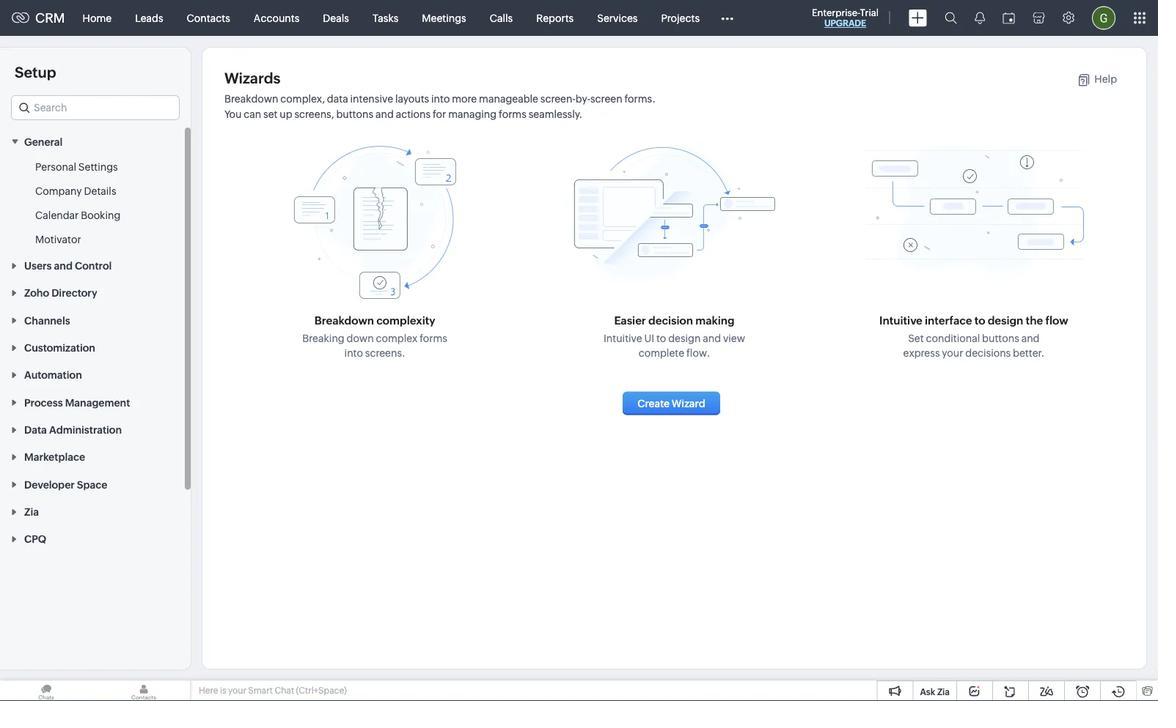 Task type: locate. For each thing, give the bounding box(es) containing it.
0 vertical spatial buttons
[[336, 108, 373, 120]]

developer space button
[[0, 471, 191, 498]]

ask zia
[[920, 688, 950, 697]]

design left the
[[988, 315, 1023, 327]]

meetings
[[422, 12, 466, 24]]

and down intensive
[[375, 108, 394, 120]]

1 horizontal spatial into
[[431, 93, 450, 105]]

and right users
[[54, 260, 73, 272]]

and up better. in the right of the page
[[1021, 333, 1040, 344]]

1 horizontal spatial intuitive
[[879, 315, 922, 327]]

1 horizontal spatial buttons
[[982, 333, 1019, 344]]

contacts image
[[98, 681, 190, 702]]

crm
[[35, 10, 65, 25]]

customization
[[24, 342, 95, 354]]

breakdown complex, data intensive layouts into more manageable screen-by-screen forms. you can set up screens, buttons and actions for managing forms seamlessly.
[[224, 93, 656, 120]]

booking
[[81, 209, 120, 221]]

process management
[[24, 397, 130, 409]]

zia up cpq
[[24, 507, 39, 518]]

1 vertical spatial design
[[668, 333, 701, 344]]

your
[[942, 347, 963, 359], [228, 686, 246, 696]]

1 horizontal spatial forms
[[499, 108, 526, 120]]

marketplace button
[[0, 443, 191, 471]]

1 vertical spatial to
[[656, 333, 666, 344]]

your right is
[[228, 686, 246, 696]]

0 vertical spatial forms
[[499, 108, 526, 120]]

administration
[[49, 424, 122, 436]]

buttons inside 'intuitive interface to design the flow set conditional buttons and express your decisions better.'
[[982, 333, 1019, 344]]

to right interface
[[975, 315, 985, 327]]

customization button
[[0, 334, 191, 361]]

flow.
[[686, 347, 710, 359]]

breakdown up can
[[224, 93, 278, 105]]

set
[[263, 108, 278, 120]]

0 horizontal spatial intuitive
[[604, 333, 642, 344]]

intuitive down easier in the right top of the page
[[604, 333, 642, 344]]

design
[[988, 315, 1023, 327], [668, 333, 701, 344]]

you
[[224, 108, 242, 120]]

intuitive up set
[[879, 315, 922, 327]]

directory
[[51, 288, 97, 299]]

0 vertical spatial zia
[[24, 507, 39, 518]]

general region
[[0, 155, 191, 252]]

1 horizontal spatial your
[[942, 347, 963, 359]]

profile element
[[1083, 0, 1124, 36]]

into inside the "breakdown complex, data intensive layouts into more manageable screen-by-screen forms. you can set up screens, buttons and actions for managing forms seamlessly."
[[431, 93, 450, 105]]

create wizard button
[[623, 392, 720, 415]]

chat
[[275, 686, 294, 696]]

and down making
[[703, 333, 721, 344]]

and inside easier decision making intuitive ui to design and view complete flow.
[[703, 333, 721, 344]]

ask
[[920, 688, 935, 697]]

zia inside dropdown button
[[24, 507, 39, 518]]

buttons up decisions
[[982, 333, 1019, 344]]

company details
[[35, 185, 116, 197]]

(ctrl+space)
[[296, 686, 347, 696]]

express
[[903, 347, 940, 359]]

automation
[[24, 370, 82, 381]]

ui
[[644, 333, 654, 344]]

intensive
[[350, 93, 393, 105]]

calendar booking
[[35, 209, 120, 221]]

breakdown up "down"
[[314, 315, 374, 327]]

to right ui
[[656, 333, 666, 344]]

1 horizontal spatial design
[[988, 315, 1023, 327]]

forms down manageable
[[499, 108, 526, 120]]

upgrade
[[824, 18, 866, 28]]

1 horizontal spatial breakdown
[[314, 315, 374, 327]]

data
[[327, 93, 348, 105]]

your inside 'intuitive interface to design the flow set conditional buttons and express your decisions better.'
[[942, 347, 963, 359]]

0 vertical spatial breakdown
[[224, 93, 278, 105]]

create menu image
[[909, 9, 927, 27]]

home
[[83, 12, 112, 24]]

0 vertical spatial into
[[431, 93, 450, 105]]

0 horizontal spatial breakdown
[[224, 93, 278, 105]]

leads link
[[123, 0, 175, 36]]

into up for
[[431, 93, 450, 105]]

more
[[452, 93, 477, 105]]

for
[[433, 108, 446, 120]]

1 vertical spatial intuitive
[[604, 333, 642, 344]]

and
[[375, 108, 394, 120], [54, 260, 73, 272], [703, 333, 721, 344], [1021, 333, 1040, 344]]

process
[[24, 397, 63, 409]]

forms down "complexity"
[[420, 333, 447, 344]]

screens.
[[365, 347, 405, 359]]

better.
[[1013, 347, 1044, 359]]

breakdown inside breakdown complexity breaking down complex forms into screens.
[[314, 315, 374, 327]]

your down 'conditional'
[[942, 347, 963, 359]]

motivator
[[35, 233, 81, 245]]

0 horizontal spatial to
[[656, 333, 666, 344]]

0 horizontal spatial design
[[668, 333, 701, 344]]

intuitive inside 'intuitive interface to design the flow set conditional buttons and express your decisions better.'
[[879, 315, 922, 327]]

intuitive
[[879, 315, 922, 327], [604, 333, 642, 344]]

into down "down"
[[344, 347, 363, 359]]

wizards
[[224, 70, 281, 87]]

0 horizontal spatial into
[[344, 347, 363, 359]]

buttons down intensive
[[336, 108, 373, 120]]

breakdown
[[224, 93, 278, 105], [314, 315, 374, 327]]

company details link
[[35, 184, 116, 198]]

screen-
[[540, 93, 576, 105]]

create
[[638, 398, 670, 410]]

signals image
[[975, 12, 985, 24]]

manageable
[[479, 93, 538, 105]]

breakdown inside the "breakdown complex, data intensive layouts into more manageable screen-by-screen forms. you can set up screens, buttons and actions for managing forms seamlessly."
[[224, 93, 278, 105]]

0 vertical spatial design
[[988, 315, 1023, 327]]

to
[[975, 315, 985, 327], [656, 333, 666, 344]]

0 horizontal spatial buttons
[[336, 108, 373, 120]]

and inside users and control dropdown button
[[54, 260, 73, 272]]

accounts link
[[242, 0, 311, 36]]

flow
[[1045, 315, 1068, 327]]

design inside 'intuitive interface to design the flow set conditional buttons and express your decisions better.'
[[988, 315, 1023, 327]]

into
[[431, 93, 450, 105], [344, 347, 363, 359]]

0 vertical spatial to
[[975, 315, 985, 327]]

0 horizontal spatial your
[[228, 686, 246, 696]]

0 horizontal spatial zia
[[24, 507, 39, 518]]

forms inside the "breakdown complex, data intensive layouts into more manageable screen-by-screen forms. you can set up screens, buttons and actions for managing forms seamlessly."
[[499, 108, 526, 120]]

here is your smart chat (ctrl+space)
[[199, 686, 347, 696]]

services
[[597, 12, 638, 24]]

users
[[24, 260, 52, 272]]

1 vertical spatial forms
[[420, 333, 447, 344]]

0 horizontal spatial forms
[[420, 333, 447, 344]]

forms
[[499, 108, 526, 120], [420, 333, 447, 344]]

Other Modules field
[[711, 6, 743, 30]]

zia right ask
[[937, 688, 950, 697]]

design up flow.
[[668, 333, 701, 344]]

up
[[280, 108, 292, 120]]

zia button
[[0, 498, 191, 526]]

breaking
[[302, 333, 345, 344]]

1 vertical spatial buttons
[[982, 333, 1019, 344]]

0 vertical spatial intuitive
[[879, 315, 922, 327]]

personal settings
[[35, 161, 118, 173]]

to inside easier decision making intuitive ui to design and view complete flow.
[[656, 333, 666, 344]]

1 vertical spatial breakdown
[[314, 315, 374, 327]]

reports link
[[525, 0, 585, 36]]

tasks
[[373, 12, 398, 24]]

seamlessly.
[[529, 108, 582, 120]]

search image
[[945, 12, 957, 24]]

home link
[[71, 0, 123, 36]]

1 horizontal spatial zia
[[937, 688, 950, 697]]

tasks link
[[361, 0, 410, 36]]

signals element
[[966, 0, 994, 36]]

developer
[[24, 479, 75, 491]]

None field
[[11, 95, 180, 120]]

0 vertical spatial your
[[942, 347, 963, 359]]

the
[[1026, 315, 1043, 327]]

intuitive interface to design the flow set conditional buttons and express your decisions better.
[[879, 315, 1068, 359]]

1 horizontal spatial to
[[975, 315, 985, 327]]

1 vertical spatial into
[[344, 347, 363, 359]]

layouts
[[395, 93, 429, 105]]

view
[[723, 333, 745, 344]]



Task type: describe. For each thing, give the bounding box(es) containing it.
data administration button
[[0, 416, 191, 443]]

crm link
[[12, 10, 65, 25]]

personal settings link
[[35, 159, 118, 174]]

create menu element
[[900, 0, 936, 36]]

motivator link
[[35, 232, 81, 247]]

set
[[908, 333, 924, 344]]

is
[[220, 686, 226, 696]]

space
[[77, 479, 107, 491]]

breakdown for complex,
[[224, 93, 278, 105]]

buttons inside the "breakdown complex, data intensive layouts into more manageable screen-by-screen forms. you can set up screens, buttons and actions for managing forms seamlessly."
[[336, 108, 373, 120]]

here
[[199, 686, 218, 696]]

enterprise-trial upgrade
[[812, 7, 879, 28]]

help
[[1095, 73, 1117, 85]]

complex
[[376, 333, 418, 344]]

users and control
[[24, 260, 112, 272]]

actions
[[396, 108, 431, 120]]

settings
[[78, 161, 118, 173]]

breakdown for complexity
[[314, 315, 374, 327]]

forms inside breakdown complexity breaking down complex forms into screens.
[[420, 333, 447, 344]]

into inside breakdown complexity breaking down complex forms into screens.
[[344, 347, 363, 359]]

deals link
[[311, 0, 361, 36]]

decisions
[[965, 347, 1011, 359]]

channels
[[24, 315, 70, 327]]

wizard
[[672, 398, 705, 410]]

Search text field
[[12, 96, 179, 120]]

leads
[[135, 12, 163, 24]]

meetings link
[[410, 0, 478, 36]]

intuitive inside easier decision making intuitive ui to design and view complete flow.
[[604, 333, 642, 344]]

interface
[[925, 315, 972, 327]]

calls
[[490, 12, 513, 24]]

calendar image
[[1003, 12, 1015, 24]]

and inside 'intuitive interface to design the flow set conditional buttons and express your decisions better.'
[[1021, 333, 1040, 344]]

automation button
[[0, 361, 191, 389]]

data
[[24, 424, 47, 436]]

breakdown complexity breaking down complex forms into screens.
[[302, 315, 447, 359]]

setup
[[15, 64, 56, 81]]

cpq
[[24, 534, 46, 546]]

calendar booking link
[[35, 208, 120, 222]]

company
[[35, 185, 82, 197]]

management
[[65, 397, 130, 409]]

details
[[84, 185, 116, 197]]

1 vertical spatial zia
[[937, 688, 950, 697]]

personal
[[35, 161, 76, 173]]

and inside the "breakdown complex, data intensive layouts into more manageable screen-by-screen forms. you can set up screens, buttons and actions for managing forms seamlessly."
[[375, 108, 394, 120]]

users and control button
[[0, 252, 191, 279]]

general
[[24, 136, 63, 148]]

deals
[[323, 12, 349, 24]]

chats image
[[0, 681, 92, 702]]

conditional
[[926, 333, 980, 344]]

developer space
[[24, 479, 107, 491]]

complex,
[[280, 93, 325, 105]]

profile image
[[1092, 6, 1116, 30]]

complete
[[639, 347, 684, 359]]

zoho directory
[[24, 288, 97, 299]]

decision
[[648, 315, 693, 327]]

calendar
[[35, 209, 79, 221]]

calls link
[[478, 0, 525, 36]]

smart
[[248, 686, 273, 696]]

screen
[[590, 93, 622, 105]]

to inside 'intuitive interface to design the flow set conditional buttons and express your decisions better.'
[[975, 315, 985, 327]]

search element
[[936, 0, 966, 36]]

enterprise-
[[812, 7, 860, 18]]

marketplace
[[24, 452, 85, 464]]

general button
[[0, 128, 191, 155]]

projects link
[[649, 0, 711, 36]]

create wizard
[[638, 398, 705, 410]]

zoho
[[24, 288, 49, 299]]

process management button
[[0, 389, 191, 416]]

can
[[244, 108, 261, 120]]

easier decision making intuitive ui to design and view complete flow.
[[604, 315, 745, 359]]

control
[[75, 260, 112, 272]]

1 vertical spatial your
[[228, 686, 246, 696]]

contacts
[[187, 12, 230, 24]]

down
[[347, 333, 374, 344]]

trial
[[860, 7, 879, 18]]

design inside easier decision making intuitive ui to design and view complete flow.
[[668, 333, 701, 344]]

reports
[[536, 12, 574, 24]]

complexity
[[376, 315, 435, 327]]

managing
[[448, 108, 497, 120]]

by-
[[576, 93, 590, 105]]

zoho directory button
[[0, 279, 191, 307]]



Task type: vqa. For each thing, say whether or not it's contained in the screenshot.
ANALYTICS 'link'
no



